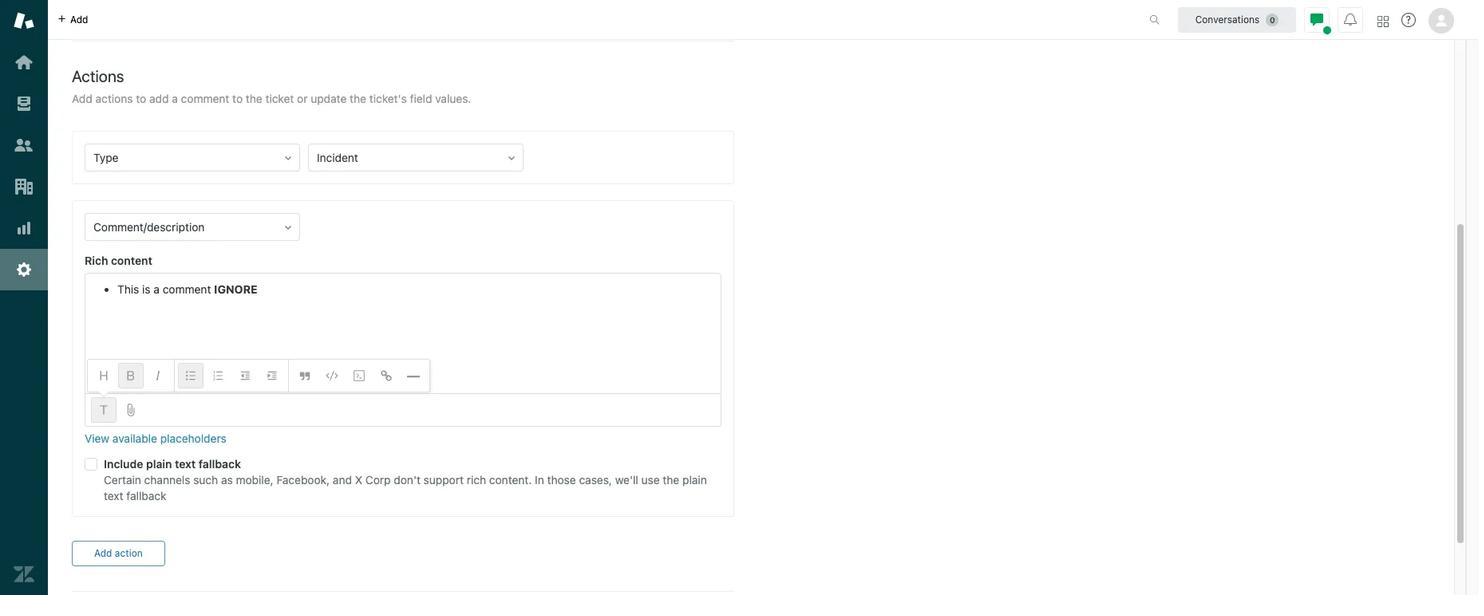 Task type: describe. For each thing, give the bounding box(es) containing it.
zendesk products image
[[1378, 16, 1389, 27]]

zendesk image
[[14, 564, 34, 585]]

add button
[[48, 0, 98, 39]]

main element
[[0, 0, 48, 596]]

conversations button
[[1178, 7, 1296, 32]]

customers image
[[14, 135, 34, 156]]

notifications image
[[1344, 13, 1357, 26]]

add
[[70, 13, 88, 25]]



Task type: locate. For each thing, give the bounding box(es) containing it.
zendesk support image
[[14, 10, 34, 31]]

admin image
[[14, 259, 34, 280]]

get help image
[[1402, 13, 1416, 27]]

button displays agent's chat status as online. image
[[1311, 13, 1324, 26]]

views image
[[14, 93, 34, 114]]

organizations image
[[14, 176, 34, 197]]

get started image
[[14, 52, 34, 73]]

reporting image
[[14, 218, 34, 239]]

conversations
[[1196, 13, 1260, 25]]



Task type: vqa. For each thing, say whether or not it's contained in the screenshot.
'Notifications' icon
yes



